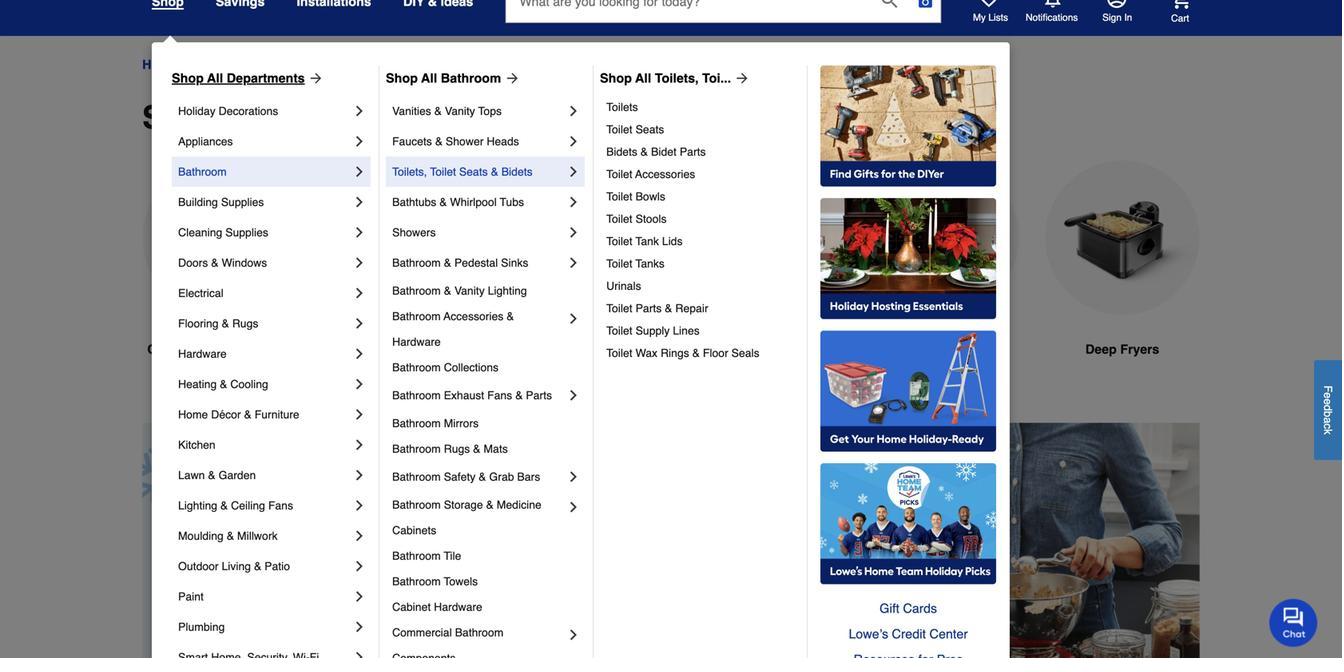 Task type: vqa. For each thing, say whether or not it's contained in the screenshot.
top SEATS
yes



Task type: locate. For each thing, give the bounding box(es) containing it.
bathroom inside the bathroom accessories & hardware
[[392, 310, 441, 323]]

1 vertical spatial bidets
[[502, 165, 533, 178]]

lighting up moulding
[[178, 499, 217, 512]]

vanity for lighting
[[455, 284, 485, 297]]

bathroom inside bathroom storage & medicine cabinets
[[392, 499, 441, 511]]

all up vanities
[[421, 71, 437, 86]]

chevron right image for flooring & rugs
[[352, 316, 368, 332]]

lawn
[[178, 469, 205, 482]]

1 horizontal spatial arrow right image
[[1171, 555, 1187, 571]]

bathroom tile
[[392, 550, 461, 563]]

toilet up toilet stools
[[607, 190, 633, 203]]

2 horizontal spatial shop
[[600, 71, 632, 86]]

0 vertical spatial lighting
[[488, 284, 527, 297]]

shop inside shop all departments link
[[172, 71, 204, 86]]

bidets & bidet parts link
[[607, 141, 796, 163]]

shop up toilets
[[600, 71, 632, 86]]

shop all bathroom link
[[386, 69, 520, 88]]

supplies for cleaning supplies
[[225, 226, 268, 239]]

1 vertical spatial supplies
[[225, 226, 268, 239]]

toilets, up toilets link on the top of page
[[655, 71, 699, 86]]

& left millwork at the left of the page
[[227, 530, 234, 543]]

vanities & vanity tops link
[[392, 96, 566, 126]]

safety
[[444, 471, 476, 483]]

0 horizontal spatial shop
[[172, 71, 204, 86]]

1 vertical spatial seats
[[459, 165, 488, 178]]

accessories inside toilet accessories 'link'
[[635, 168, 695, 181]]

advertisement region
[[142, 423, 1200, 659]]

bathroom for bathroom collections
[[392, 361, 441, 374]]

1 arrow right image from the left
[[305, 70, 324, 86]]

parts up supply
[[636, 302, 662, 315]]

chevron right image for bathroom safety & grab bars
[[566, 469, 582, 485]]

toilet for toilet bowls
[[607, 190, 633, 203]]

1 shop from the left
[[172, 71, 204, 86]]

bathroom down the ice
[[392, 361, 441, 374]]

shop all departments link
[[172, 69, 324, 88]]

a silver-colored new air portable ice maker. image
[[323, 161, 478, 315]]

fryers for deep fryers
[[1121, 342, 1160, 357]]

arrow right image up holiday decorations link
[[305, 70, 324, 86]]

bathtubs
[[392, 196, 437, 209]]

fryers right air
[[753, 342, 792, 357]]

fans down bathroom collections link at bottom
[[488, 389, 512, 402]]

paint link
[[178, 582, 352, 612]]

1 horizontal spatial parts
[[636, 302, 662, 315]]

portable ice makers link
[[323, 161, 478, 398]]

1 vertical spatial appliances link
[[178, 126, 352, 157]]

0 horizontal spatial small
[[142, 99, 228, 136]]

outdoor living & patio
[[178, 560, 290, 573]]

0 vertical spatial fans
[[488, 389, 512, 402]]

components
[[392, 652, 456, 659]]

chevron right image for hardware
[[352, 346, 368, 362]]

bathroom up bathroom rugs & mats
[[392, 417, 441, 430]]

vanity for tops
[[445, 105, 475, 117]]

lids
[[662, 235, 683, 248]]

parts down toilet seats link
[[680, 145, 706, 158]]

3 shop from the left
[[600, 71, 632, 86]]

toilet up "toilet bowls"
[[607, 168, 633, 181]]

arrow right image
[[501, 70, 520, 86], [1171, 555, 1187, 571]]

all for toilets,
[[635, 71, 652, 86]]

urinals link
[[607, 275, 796, 297]]

0 horizontal spatial lighting
[[178, 499, 217, 512]]

vanity down pedestal
[[455, 284, 485, 297]]

0 vertical spatial home
[[142, 57, 178, 72]]

bathroom left "safety"
[[392, 471, 441, 483]]

stools
[[636, 213, 667, 225]]

chevron right image for commercial bathroom components
[[566, 627, 582, 643]]

toaster ovens link
[[503, 161, 659, 398]]

1 e from the top
[[1322, 392, 1335, 399]]

& inside the bathroom accessories & hardware
[[507, 310, 514, 323]]

1 vertical spatial small
[[142, 99, 228, 136]]

bathroom & vanity lighting
[[392, 284, 527, 297]]

bathroom up cabinet
[[392, 575, 441, 588]]

hardware
[[392, 336, 441, 348], [178, 348, 227, 360], [434, 601, 483, 614]]

bathroom for bathroom storage & medicine cabinets
[[392, 499, 441, 511]]

plumbing
[[178, 621, 225, 634]]

toilet down toilets
[[607, 123, 633, 136]]

rugs up 'microwaves'
[[232, 317, 258, 330]]

arrow right image
[[305, 70, 324, 86], [731, 70, 751, 86]]

toilet down faucets & shower heads
[[430, 165, 456, 178]]

my lists
[[973, 12, 1009, 23]]

Search Query text field
[[506, 0, 869, 22]]

supplies
[[221, 196, 264, 209], [225, 226, 268, 239]]

& left repair
[[665, 302, 672, 315]]

millwork
[[237, 530, 278, 543]]

shop inside shop all toilets, toi... link
[[600, 71, 632, 86]]

cooling
[[230, 378, 268, 391]]

accessories for toilet
[[635, 168, 695, 181]]

toilet for toilet wax rings & floor seals
[[607, 347, 633, 360]]

1 vertical spatial home
[[178, 408, 208, 421]]

moulding
[[178, 530, 224, 543]]

toilet accessories
[[607, 168, 695, 181]]

fryers right "deep"
[[1121, 342, 1160, 357]]

vanity left tops
[[445, 105, 475, 117]]

1 horizontal spatial seats
[[636, 123, 664, 136]]

cleaning supplies
[[178, 226, 268, 239]]

& down heads
[[491, 165, 499, 178]]

all for departments
[[207, 71, 223, 86]]

0 horizontal spatial toilets,
[[392, 165, 427, 178]]

toilets, down faucets
[[392, 165, 427, 178]]

bathroom up bathroom mirrors
[[392, 389, 441, 402]]

toilet wax rings & floor seals
[[607, 347, 760, 360]]

hardware up bathroom collections
[[392, 336, 441, 348]]

chevron right image for toilets, toilet seats & bidets
[[566, 164, 582, 180]]

bathroom
[[441, 71, 501, 86], [178, 165, 227, 178], [392, 257, 441, 269], [392, 284, 441, 297], [392, 310, 441, 323], [392, 361, 441, 374], [392, 389, 441, 402], [392, 417, 441, 430], [392, 443, 441, 456], [392, 471, 441, 483], [392, 499, 441, 511], [392, 550, 441, 563], [392, 575, 441, 588], [455, 627, 504, 639]]

0 vertical spatial rugs
[[232, 317, 258, 330]]

chevron right image for bathroom storage & medicine cabinets
[[566, 499, 582, 515]]

1 vertical spatial lighting
[[178, 499, 217, 512]]

0 vertical spatial small
[[274, 57, 306, 72]]

fans
[[488, 389, 512, 402], [268, 499, 293, 512]]

tank
[[636, 235, 659, 248]]

shop for shop all toilets, toi...
[[600, 71, 632, 86]]

0 vertical spatial supplies
[[221, 196, 264, 209]]

& down bathroom & pedestal sinks
[[444, 284, 451, 297]]

toilet up the urinals
[[607, 257, 633, 270]]

toilet
[[607, 123, 633, 136], [430, 165, 456, 178], [607, 168, 633, 181], [607, 190, 633, 203], [607, 213, 633, 225], [607, 235, 633, 248], [607, 257, 633, 270], [607, 302, 633, 315], [607, 324, 633, 337], [607, 347, 633, 360]]

shop up holiday
[[172, 71, 204, 86]]

rugs down mirrors
[[444, 443, 470, 456]]

arrow right image up toilets link on the top of page
[[731, 70, 751, 86]]

0 vertical spatial arrow right image
[[501, 70, 520, 86]]

whirlpool
[[450, 196, 497, 209]]

& left pedestal
[[444, 257, 451, 269]]

None search field
[[505, 0, 942, 38]]

a black and stainless steel countertop microwave. image
[[142, 161, 297, 315]]

moulding & millwork
[[178, 530, 278, 543]]

small
[[274, 57, 306, 72], [142, 99, 228, 136]]

toaster
[[537, 342, 582, 357]]

arrow right image inside shop all toilets, toi... link
[[731, 70, 751, 86]]

floor
[[703, 347, 729, 360]]

shop
[[172, 71, 204, 86], [386, 71, 418, 86], [600, 71, 632, 86]]

kitchen link
[[178, 430, 352, 460]]

1 vertical spatial accessories
[[444, 310, 504, 323]]

& right vanities
[[434, 105, 442, 117]]

1 vertical spatial rugs
[[444, 443, 470, 456]]

chevron right image for lighting & ceiling fans
[[352, 498, 368, 514]]

bathroom up vanities & vanity tops link
[[441, 71, 501, 86]]

0 horizontal spatial home
[[142, 57, 178, 72]]

chevron right image for showers
[[566, 225, 582, 241]]

0 horizontal spatial all
[[207, 71, 223, 86]]

toilet left wax
[[607, 347, 633, 360]]

1 vertical spatial arrow right image
[[1171, 555, 1187, 571]]

1 horizontal spatial accessories
[[635, 168, 695, 181]]

outdoor living & patio link
[[178, 551, 352, 582]]

1 horizontal spatial home
[[178, 408, 208, 421]]

0 horizontal spatial fryers
[[753, 342, 792, 357]]

small down home link
[[142, 99, 228, 136]]

chevron right image for electrical
[[352, 285, 368, 301]]

tops
[[478, 105, 502, 117]]

a
[[1322, 417, 1335, 424]]

cabinet
[[392, 601, 431, 614]]

deep fryers link
[[1045, 161, 1200, 398]]

bidets down toilet seats on the top left of the page
[[607, 145, 638, 158]]

towels
[[444, 575, 478, 588]]

countertop microwaves
[[147, 342, 292, 357]]

tile
[[444, 550, 461, 563]]

& right lawn
[[208, 469, 216, 482]]

1 fryers from the left
[[753, 342, 792, 357]]

commercial bathroom components
[[392, 627, 507, 659]]

building supplies
[[178, 196, 264, 209]]

1 vertical spatial fans
[[268, 499, 293, 512]]

chevron right image for bathroom exhaust fans & parts
[[566, 388, 582, 404]]

& down bathroom & vanity lighting link
[[507, 310, 514, 323]]

e up d
[[1322, 392, 1335, 399]]

1 horizontal spatial shop
[[386, 71, 418, 86]]

bathroom inside 'link'
[[392, 443, 441, 456]]

toilet down "toilet bowls"
[[607, 213, 633, 225]]

e up b in the right bottom of the page
[[1322, 399, 1335, 405]]

bidets & bidet parts
[[607, 145, 706, 158]]

& up bathroom mirrors link
[[516, 389, 523, 402]]

bathroom down "cabinets"
[[392, 550, 441, 563]]

seats up whirlpool
[[459, 165, 488, 178]]

f e e d b a c k
[[1322, 386, 1335, 435]]

2 all from the left
[[421, 71, 437, 86]]

all up holiday decorations
[[207, 71, 223, 86]]

bathroom for bathroom & pedestal sinks
[[392, 257, 441, 269]]

accessories
[[635, 168, 695, 181], [444, 310, 504, 323]]

& left bidet
[[641, 145, 648, 158]]

chevron right image for appliances
[[352, 133, 368, 149]]

garden
[[219, 469, 256, 482]]

0 horizontal spatial bidets
[[502, 165, 533, 178]]

& left "grab"
[[479, 471, 486, 483]]

small appliances down departments
[[142, 99, 406, 136]]

shop for shop all departments
[[172, 71, 204, 86]]

0 vertical spatial seats
[[636, 123, 664, 136]]

c
[[1322, 424, 1335, 429]]

kitchen
[[178, 439, 216, 452]]

arrow right image inside shop all departments link
[[305, 70, 324, 86]]

chevron right image for bathtubs & whirlpool tubs
[[566, 194, 582, 210]]

1 vertical spatial vanity
[[455, 284, 485, 297]]

& up countertop microwaves
[[222, 317, 229, 330]]

all up toilets
[[635, 71, 652, 86]]

1 vertical spatial toilets,
[[392, 165, 427, 178]]

appliances link
[[192, 55, 260, 74], [178, 126, 352, 157]]

bathroom up "cabinets"
[[392, 499, 441, 511]]

cabinet hardware
[[392, 601, 483, 614]]

chevron right image
[[566, 103, 582, 119], [352, 133, 368, 149], [566, 133, 582, 149], [352, 164, 368, 180], [566, 164, 582, 180], [352, 194, 368, 210], [566, 225, 582, 241], [566, 255, 582, 271], [566, 311, 582, 327], [352, 437, 368, 453], [566, 469, 582, 485], [352, 498, 368, 514]]

repair
[[676, 302, 709, 315]]

chevron right image for holiday decorations
[[352, 103, 368, 119]]

bathroom for bathroom exhaust fans & parts
[[392, 389, 441, 402]]

shop up vanities
[[386, 71, 418, 86]]

bathroom down showers
[[392, 257, 441, 269]]

0 vertical spatial bidets
[[607, 145, 638, 158]]

fryers for air fryers
[[753, 342, 792, 357]]

0 vertical spatial toilets,
[[655, 71, 699, 86]]

countertop
[[147, 342, 216, 357]]

1 all from the left
[[207, 71, 223, 86]]

appliances down holiday
[[178, 135, 233, 148]]

chevron right image for bathroom & pedestal sinks
[[566, 255, 582, 271]]

small up holiday decorations link
[[274, 57, 306, 72]]

fans right 'ceiling'
[[268, 499, 293, 512]]

arrow right image for shop all toilets, toi...
[[731, 70, 751, 86]]

exhaust
[[444, 389, 484, 402]]

chevron right image for doors & windows
[[352, 255, 368, 271]]

toilet for toilet parts & repair
[[607, 302, 633, 315]]

toilet up the ovens
[[607, 324, 633, 337]]

bathroom rugs & mats
[[392, 443, 508, 456]]

1 horizontal spatial fans
[[488, 389, 512, 402]]

doors & windows
[[178, 257, 267, 269]]

bars
[[517, 471, 540, 483]]

bathroom for bathroom mirrors
[[392, 417, 441, 430]]

0 horizontal spatial parts
[[526, 389, 552, 402]]

0 horizontal spatial fans
[[268, 499, 293, 512]]

1 vertical spatial parts
[[636, 302, 662, 315]]

bathroom for bathroom tile
[[392, 550, 441, 563]]

supplies up windows
[[225, 226, 268, 239]]

small appliances up holiday decorations link
[[274, 57, 371, 72]]

1 horizontal spatial toilets,
[[655, 71, 699, 86]]

bowls
[[636, 190, 666, 203]]

toilet tanks link
[[607, 253, 796, 275]]

1 horizontal spatial rugs
[[444, 443, 470, 456]]

appliances link up holiday decorations
[[192, 55, 260, 74]]

&
[[434, 105, 442, 117], [435, 135, 443, 148], [641, 145, 648, 158], [491, 165, 499, 178], [440, 196, 447, 209], [211, 257, 219, 269], [444, 257, 451, 269], [444, 284, 451, 297], [665, 302, 672, 315], [507, 310, 514, 323], [222, 317, 229, 330], [693, 347, 700, 360], [220, 378, 227, 391], [516, 389, 523, 402], [244, 408, 252, 421], [473, 443, 481, 456], [208, 469, 216, 482], [479, 471, 486, 483], [486, 499, 494, 511], [221, 499, 228, 512], [227, 530, 234, 543], [254, 560, 262, 573]]

& right storage
[[486, 499, 494, 511]]

bathroom towels link
[[392, 569, 582, 595]]

1 horizontal spatial small
[[274, 57, 306, 72]]

0 vertical spatial vanity
[[445, 105, 475, 117]]

1 horizontal spatial all
[[421, 71, 437, 86]]

k
[[1322, 429, 1335, 435]]

all for bathroom
[[421, 71, 437, 86]]

a gray and stainless steel ninja air fryer. image
[[684, 161, 839, 315]]

appliances link down the decorations
[[178, 126, 352, 157]]

home link
[[142, 55, 178, 74]]

accessories down bathroom & vanity lighting link
[[444, 310, 504, 323]]

shop inside the "shop all bathroom" link
[[386, 71, 418, 86]]

bathroom down bathroom mirrors
[[392, 443, 441, 456]]

toilet for toilet seats
[[607, 123, 633, 136]]

bathroom for bathroom safety & grab bars
[[392, 471, 441, 483]]

& left mats
[[473, 443, 481, 456]]

a chefman stainless steel deep fryer. image
[[1045, 161, 1200, 315]]

parts down toaster
[[526, 389, 552, 402]]

toilet up the toilet tanks
[[607, 235, 633, 248]]

0 horizontal spatial rugs
[[232, 317, 258, 330]]

2 fryers from the left
[[1121, 342, 1160, 357]]

bidets up the tubs
[[502, 165, 533, 178]]

accessories down bidet
[[635, 168, 695, 181]]

2 shop from the left
[[386, 71, 418, 86]]

0 vertical spatial accessories
[[635, 168, 695, 181]]

accessories inside the bathroom accessories & hardware
[[444, 310, 504, 323]]

3 all from the left
[[635, 71, 652, 86]]

bathroom down bathroom & pedestal sinks
[[392, 284, 441, 297]]

lowe's home improvement notification center image
[[1044, 0, 1063, 8]]

1 horizontal spatial fryers
[[1121, 342, 1160, 357]]

toilet down the urinals
[[607, 302, 633, 315]]

0 horizontal spatial arrow right image
[[501, 70, 520, 86]]

bathroom down cabinet hardware link
[[455, 627, 504, 639]]

shop all departments
[[172, 71, 305, 86]]

2 horizontal spatial all
[[635, 71, 652, 86]]

rugs
[[232, 317, 258, 330], [444, 443, 470, 456]]

bathroom collections link
[[392, 355, 582, 380]]

my
[[973, 12, 986, 23]]

0 horizontal spatial accessories
[[444, 310, 504, 323]]

furniture
[[255, 408, 299, 421]]

& right bathtubs
[[440, 196, 447, 209]]

supplies up cleaning supplies
[[221, 196, 264, 209]]

toilet wax rings & floor seals link
[[607, 342, 796, 364]]

a gray ninja blender. image
[[865, 161, 1020, 315]]

vanities & vanity tops
[[392, 105, 502, 117]]

lowe's home improvement account image
[[1108, 0, 1127, 8]]

lighting down sinks on the left top
[[488, 284, 527, 297]]

2 arrow right image from the left
[[731, 70, 751, 86]]

chevron right image for vanities & vanity tops
[[566, 103, 582, 119]]

bathroom up the ice
[[392, 310, 441, 323]]

seats up the bidets & bidet parts
[[636, 123, 664, 136]]

gift cards link
[[821, 596, 997, 622]]

bathroom for bathroom rugs & mats
[[392, 443, 441, 456]]

1 horizontal spatial arrow right image
[[731, 70, 751, 86]]

heating & cooling link
[[178, 369, 352, 400]]

sinks
[[501, 257, 529, 269]]

appliances up holiday decorations
[[192, 57, 260, 72]]

0 horizontal spatial arrow right image
[[305, 70, 324, 86]]

0 vertical spatial parts
[[680, 145, 706, 158]]

faucets & shower heads link
[[392, 126, 566, 157]]

chevron right image
[[352, 103, 368, 119], [566, 194, 582, 210], [352, 225, 368, 241], [352, 255, 368, 271], [352, 285, 368, 301], [352, 316, 368, 332], [352, 346, 368, 362], [352, 376, 368, 392], [566, 388, 582, 404], [352, 407, 368, 423], [352, 468, 368, 483], [566, 499, 582, 515], [352, 528, 368, 544], [352, 559, 368, 575], [352, 589, 368, 605], [352, 619, 368, 635], [566, 627, 582, 643], [352, 650, 368, 659]]

& left shower
[[435, 135, 443, 148]]

ice
[[395, 342, 413, 357]]

rugs inside 'link'
[[444, 443, 470, 456]]

bathroom storage & medicine cabinets
[[392, 499, 545, 537]]

deep fryers
[[1086, 342, 1160, 357]]

bidets
[[607, 145, 638, 158], [502, 165, 533, 178]]



Task type: describe. For each thing, give the bounding box(es) containing it.
chevron right image for building supplies
[[352, 194, 368, 210]]

home for home
[[142, 57, 178, 72]]

chevron right image for kitchen
[[352, 437, 368, 453]]

chevron right image for home décor & furniture
[[352, 407, 368, 423]]

0 vertical spatial appliances link
[[192, 55, 260, 74]]

flooring & rugs link
[[178, 308, 352, 339]]

sign in
[[1103, 12, 1133, 23]]

heating & cooling
[[178, 378, 268, 391]]

arrow right image inside the "shop all bathroom" link
[[501, 70, 520, 86]]

electrical
[[178, 287, 224, 300]]

grab
[[489, 471, 514, 483]]

bathroom inside commercial bathroom components
[[455, 627, 504, 639]]

faucets
[[392, 135, 432, 148]]

lowe's credit center
[[849, 627, 968, 642]]

bathroom collections
[[392, 361, 499, 374]]

1 vertical spatial small appliances
[[142, 99, 406, 136]]

chevron right image for paint
[[352, 589, 368, 605]]

hardware inside the bathroom accessories & hardware
[[392, 336, 441, 348]]

appliances down small appliances link
[[236, 99, 406, 136]]

2 e from the top
[[1322, 399, 1335, 405]]

pedestal
[[455, 257, 498, 269]]

flooring
[[178, 317, 219, 330]]

supply
[[636, 324, 670, 337]]

bathtubs & whirlpool tubs link
[[392, 187, 566, 217]]

accessories for bathroom
[[444, 310, 504, 323]]

chevron right image for cleaning supplies
[[352, 225, 368, 241]]

search image
[[882, 0, 898, 8]]

b
[[1322, 411, 1335, 417]]

outdoor
[[178, 560, 219, 573]]

showers link
[[392, 217, 566, 248]]

bathroom for bathroom towels
[[392, 575, 441, 588]]

toilet seats link
[[607, 118, 796, 141]]

bidet
[[651, 145, 677, 158]]

chevron right image for plumbing
[[352, 619, 368, 635]]

supplies for building supplies
[[221, 196, 264, 209]]

bathroom mirrors link
[[392, 411, 582, 436]]

bathroom up building
[[178, 165, 227, 178]]

toilet supply lines
[[607, 324, 700, 337]]

& inside bathroom storage & medicine cabinets
[[486, 499, 494, 511]]

doors
[[178, 257, 208, 269]]

bathroom for bathroom & vanity lighting
[[392, 284, 441, 297]]

toilet tank lids link
[[607, 230, 796, 253]]

1 horizontal spatial bidets
[[607, 145, 638, 158]]

get your home holiday-ready. image
[[821, 331, 997, 452]]

& left floor at the right bottom of the page
[[693, 347, 700, 360]]

toilet tanks
[[607, 257, 665, 270]]

chevron right image for heating & cooling
[[352, 376, 368, 392]]

0 horizontal spatial seats
[[459, 165, 488, 178]]

building supplies link
[[178, 187, 352, 217]]

notifications
[[1026, 12, 1078, 23]]

patio
[[265, 560, 290, 573]]

vanities
[[392, 105, 431, 117]]

hardware down flooring
[[178, 348, 227, 360]]

lines
[[673, 324, 700, 337]]

bathtubs & whirlpool tubs
[[392, 196, 524, 209]]

portable ice makers
[[340, 342, 460, 357]]

0 vertical spatial small appliances
[[274, 57, 371, 72]]

tanks
[[636, 257, 665, 270]]

toilet accessories link
[[607, 163, 796, 185]]

chevron right image for moulding & millwork
[[352, 528, 368, 544]]

lowe's home team holiday picks. image
[[821, 464, 997, 585]]

bathroom & vanity lighting link
[[392, 278, 582, 304]]

home for home décor & furniture
[[178, 408, 208, 421]]

cart button
[[1149, 0, 1191, 25]]

mirrors
[[444, 417, 479, 430]]

toilet for toilet tank lids
[[607, 235, 633, 248]]

showers
[[392, 226, 436, 239]]

toi...
[[702, 71, 731, 86]]

bathroom link
[[178, 157, 352, 187]]

toilet for toilet supply lines
[[607, 324, 633, 337]]

seals
[[732, 347, 760, 360]]

shop all toilets, toi...
[[600, 71, 731, 86]]

storage
[[444, 499, 483, 511]]

deep
[[1086, 342, 1117, 357]]

cart
[[1172, 13, 1190, 24]]

lowe's credit center link
[[821, 622, 997, 647]]

chevron right image for lawn & garden
[[352, 468, 368, 483]]

cards
[[903, 601, 937, 616]]

& right décor
[[244, 408, 252, 421]]

wax
[[636, 347, 658, 360]]

find gifts for the diyer. image
[[821, 66, 997, 187]]

rings
[[661, 347, 689, 360]]

faucets & shower heads
[[392, 135, 519, 148]]

& left 'ceiling'
[[221, 499, 228, 512]]

& right doors
[[211, 257, 219, 269]]

decorations
[[219, 105, 278, 117]]

lighting & ceiling fans link
[[178, 491, 352, 521]]

lists
[[989, 12, 1009, 23]]

microwaves
[[220, 342, 292, 357]]

living
[[222, 560, 251, 573]]

electrical link
[[178, 278, 352, 308]]

2 vertical spatial parts
[[526, 389, 552, 402]]

toilet for toilet accessories
[[607, 168, 633, 181]]

& left patio
[[254, 560, 262, 573]]

f e e d b a c k button
[[1315, 360, 1343, 460]]

holiday hosting essentials. image
[[821, 198, 997, 320]]

hardware down towels at the left bottom
[[434, 601, 483, 614]]

& left cooling
[[220, 378, 227, 391]]

shop for shop all bathroom
[[386, 71, 418, 86]]

arrow right image for shop all departments
[[305, 70, 324, 86]]

sign
[[1103, 12, 1122, 23]]

toilets
[[607, 101, 638, 113]]

ovens
[[586, 342, 625, 357]]

camera image
[[918, 0, 934, 10]]

shower
[[446, 135, 484, 148]]

toilet stools
[[607, 213, 667, 225]]

chevron right image for bathroom
[[352, 164, 368, 180]]

chevron right image for bathroom accessories & hardware
[[566, 311, 582, 327]]

heating
[[178, 378, 217, 391]]

toilet seats
[[607, 123, 664, 136]]

tubs
[[500, 196, 524, 209]]

toilet tank lids
[[607, 235, 683, 248]]

chat invite button image
[[1270, 599, 1319, 647]]

d
[[1322, 405, 1335, 411]]

chevron right image for faucets & shower heads
[[566, 133, 582, 149]]

2 horizontal spatial parts
[[680, 145, 706, 158]]

medicine
[[497, 499, 542, 511]]

lawn & garden link
[[178, 460, 352, 491]]

toilet parts & repair link
[[607, 297, 796, 320]]

lowe's home improvement lists image
[[980, 0, 999, 8]]

lowe's
[[849, 627, 889, 642]]

heads
[[487, 135, 519, 148]]

1 horizontal spatial lighting
[[488, 284, 527, 297]]

toilet for toilet stools
[[607, 213, 633, 225]]

lowe's home improvement cart image
[[1172, 0, 1191, 9]]

countertop microwaves link
[[142, 161, 297, 398]]

a stainless steel toaster oven. image
[[503, 161, 659, 315]]

bathroom tile link
[[392, 543, 582, 569]]

appliances right departments
[[309, 57, 371, 72]]

gift cards
[[880, 601, 937, 616]]

chevron right image for outdoor living & patio
[[352, 559, 368, 575]]

collections
[[444, 361, 499, 374]]

bathroom for bathroom accessories & hardware
[[392, 310, 441, 323]]

paint
[[178, 591, 204, 603]]

toilet for toilet tanks
[[607, 257, 633, 270]]



